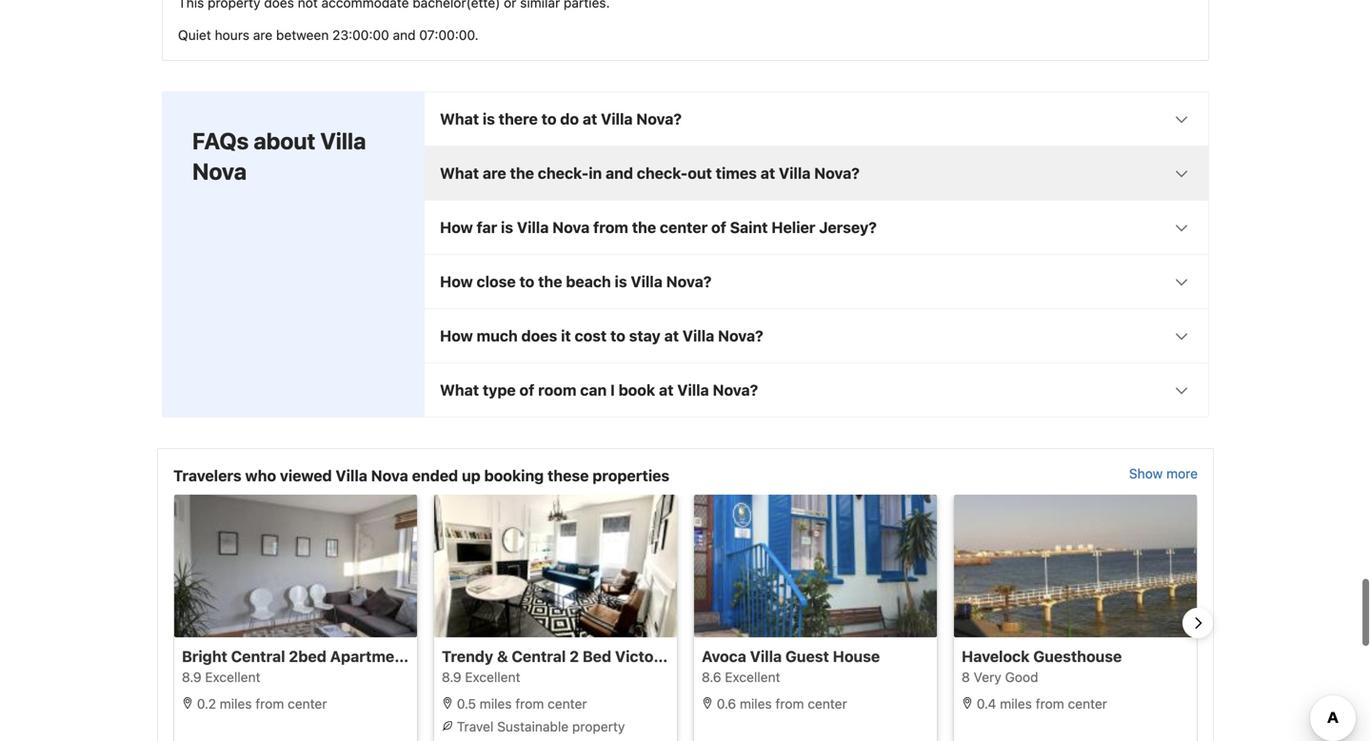 Task type: locate. For each thing, give the bounding box(es) containing it.
how left close at the left top
[[440, 273, 473, 291]]

good
[[1005, 670, 1038, 685]]

what left type
[[440, 381, 479, 399]]

from for havelock guesthouse
[[1036, 696, 1064, 712]]

2 vertical spatial how
[[440, 327, 473, 345]]

center down guesthouse
[[1068, 696, 1107, 712]]

0 horizontal spatial is
[[483, 110, 495, 128]]

villa right book
[[677, 381, 709, 399]]

there
[[499, 110, 538, 128]]

villa inside 'faqs about villa nova'
[[320, 127, 366, 154]]

2 vertical spatial what
[[440, 381, 479, 399]]

villa up 8.6 excellent
[[750, 648, 782, 666]]

is left there
[[483, 110, 495, 128]]

helier right st
[[433, 648, 477, 666]]

2 vertical spatial nova
[[371, 467, 408, 485]]

0 vertical spatial of
[[711, 218, 726, 236]]

1 horizontal spatial helier
[[772, 218, 816, 236]]

3 miles from the left
[[740, 696, 772, 712]]

1 vertical spatial helier
[[433, 648, 477, 666]]

miles right 0.5
[[480, 696, 512, 712]]

is right far
[[501, 218, 513, 236]]

2 what from the top
[[440, 164, 479, 182]]

8.9 excellent
[[182, 670, 260, 685], [442, 670, 520, 685]]

helier inside bright central 2bed apartment st helier 8.9 excellent
[[433, 648, 477, 666]]

type
[[483, 381, 516, 399]]

0.2 miles from center
[[193, 696, 327, 712]]

is
[[483, 110, 495, 128], [501, 218, 513, 236], [615, 273, 627, 291]]

do
[[560, 110, 579, 128]]

miles right 0.6
[[740, 696, 772, 712]]

center down bright central 2bed apartment st helier 8.9 excellent
[[288, 696, 327, 712]]

1 horizontal spatial 8.9 excellent
[[442, 670, 520, 685]]

and for 23:00:00
[[393, 27, 416, 43]]

2 how from the top
[[440, 273, 473, 291]]

to
[[542, 110, 557, 128], [519, 273, 535, 291], [610, 327, 625, 345]]

2 check- from the left
[[637, 164, 688, 182]]

1 apartment from the left
[[330, 648, 410, 666]]

0 vertical spatial are
[[253, 27, 273, 43]]

1 vertical spatial how
[[440, 273, 473, 291]]

villa inside dropdown button
[[677, 381, 709, 399]]

0 horizontal spatial helier
[[433, 648, 477, 666]]

and
[[393, 27, 416, 43], [606, 164, 633, 182]]

center down out
[[660, 218, 708, 236]]

far
[[477, 218, 497, 236]]

what for what are the check-in and check-out times at villa nova?
[[440, 164, 479, 182]]

apartment up 8.6 excellent
[[686, 648, 765, 666]]

how close to the beach is villa nova?
[[440, 273, 712, 291]]

1 horizontal spatial the
[[538, 273, 562, 291]]

2 horizontal spatial is
[[615, 273, 627, 291]]

show more
[[1129, 466, 1198, 482]]

0 horizontal spatial of
[[520, 381, 535, 399]]

nova inside dropdown button
[[552, 218, 590, 236]]

central inside trendy & central 2 bed victorian apartment 8.9 excellent
[[512, 648, 566, 666]]

center
[[660, 218, 708, 236], [288, 696, 327, 712], [548, 696, 587, 712], [808, 696, 847, 712], [1068, 696, 1107, 712]]

2 horizontal spatial nova
[[552, 218, 590, 236]]

miles down good
[[1000, 696, 1032, 712]]

0 horizontal spatial central
[[231, 648, 285, 666]]

close
[[477, 273, 516, 291]]

1 horizontal spatial to
[[542, 110, 557, 128]]

at inside dropdown button
[[659, 381, 674, 399]]

1 horizontal spatial nova
[[371, 467, 408, 485]]

nova left 'ended'
[[371, 467, 408, 485]]

check-
[[538, 164, 589, 182], [637, 164, 688, 182]]

central up 0.2 miles from center
[[231, 648, 285, 666]]

what are the check-in and check-out times at villa nova? button
[[425, 146, 1208, 200]]

1 central from the left
[[231, 648, 285, 666]]

bright
[[182, 648, 227, 666]]

0 horizontal spatial 8.9 excellent
[[182, 670, 260, 685]]

check- down what is there to do at villa nova? at the left
[[538, 164, 589, 182]]

2 8.9 excellent from the left
[[442, 670, 520, 685]]

0.5 miles from center
[[453, 696, 587, 712]]

it
[[561, 327, 571, 345]]

house
[[833, 648, 880, 666]]

times
[[716, 164, 757, 182]]

center inside dropdown button
[[660, 218, 708, 236]]

what left there
[[440, 110, 479, 128]]

check- up how far is villa nova from the center of saint helier jersey? at the top of the page
[[637, 164, 688, 182]]

the
[[510, 164, 534, 182], [632, 218, 656, 236], [538, 273, 562, 291]]

and right "23:00:00" at the top of page
[[393, 27, 416, 43]]

from for avoca villa guest house
[[776, 696, 804, 712]]

show
[[1129, 466, 1163, 482]]

to left the 'do'
[[542, 110, 557, 128]]

is right beach
[[615, 273, 627, 291]]

1 horizontal spatial of
[[711, 218, 726, 236]]

2 vertical spatial the
[[538, 273, 562, 291]]

apartment inside bright central 2bed apartment st helier 8.9 excellent
[[330, 648, 410, 666]]

miles
[[220, 696, 252, 712], [480, 696, 512, 712], [740, 696, 772, 712], [1000, 696, 1032, 712]]

3 what from the top
[[440, 381, 479, 399]]

how
[[440, 218, 473, 236], [440, 273, 473, 291], [440, 327, 473, 345]]

nova down faqs
[[192, 158, 247, 185]]

guesthouse
[[1033, 648, 1122, 666]]

nova for how far is villa nova from the center of saint helier jersey?
[[552, 218, 590, 236]]

villa right stay
[[683, 327, 714, 345]]

travel
[[457, 719, 494, 735]]

of inside dropdown button
[[711, 218, 726, 236]]

0 vertical spatial how
[[440, 218, 473, 236]]

0 vertical spatial what
[[440, 110, 479, 128]]

how left much
[[440, 327, 473, 345]]

from down 'in'
[[593, 218, 628, 236]]

more
[[1167, 466, 1198, 482]]

are up far
[[483, 164, 506, 182]]

can
[[580, 381, 607, 399]]

apartment
[[330, 648, 410, 666], [686, 648, 765, 666]]

2 horizontal spatial to
[[610, 327, 625, 345]]

central
[[231, 648, 285, 666], [512, 648, 566, 666]]

0.5
[[457, 696, 476, 712]]

0 vertical spatial the
[[510, 164, 534, 182]]

1 what from the top
[[440, 110, 479, 128]]

0 vertical spatial is
[[483, 110, 495, 128]]

property
[[572, 719, 625, 735]]

8.9 excellent down bright
[[182, 670, 260, 685]]

0 vertical spatial and
[[393, 27, 416, 43]]

central left "2"
[[512, 648, 566, 666]]

nova?
[[636, 110, 682, 128], [814, 164, 860, 182], [666, 273, 712, 291], [718, 327, 764, 345], [713, 381, 758, 399]]

how left far
[[440, 218, 473, 236]]

1 horizontal spatial apartment
[[686, 648, 765, 666]]

1 vertical spatial what
[[440, 164, 479, 182]]

what is there to do at villa nova?
[[440, 110, 682, 128]]

quiet
[[178, 27, 211, 43]]

1 how from the top
[[440, 218, 473, 236]]

faqs about villa nova
[[192, 127, 366, 185]]

1 vertical spatial is
[[501, 218, 513, 236]]

viewed
[[280, 467, 332, 485]]

region
[[158, 495, 1213, 742]]

1 horizontal spatial are
[[483, 164, 506, 182]]

0 horizontal spatial apartment
[[330, 648, 410, 666]]

0 vertical spatial to
[[542, 110, 557, 128]]

1 vertical spatial nova
[[552, 218, 590, 236]]

what for what is there to do at villa nova?
[[440, 110, 479, 128]]

1 vertical spatial to
[[519, 273, 535, 291]]

0 horizontal spatial check-
[[538, 164, 589, 182]]

2 miles from the left
[[480, 696, 512, 712]]

to right close at the left top
[[519, 273, 535, 291]]

1 vertical spatial of
[[520, 381, 535, 399]]

1 8.9 excellent from the left
[[182, 670, 260, 685]]

1 horizontal spatial is
[[501, 218, 513, 236]]

and inside dropdown button
[[606, 164, 633, 182]]

villa right times
[[779, 164, 811, 182]]

1 vertical spatial are
[[483, 164, 506, 182]]

up
[[462, 467, 481, 485]]

0 horizontal spatial and
[[393, 27, 416, 43]]

2 vertical spatial to
[[610, 327, 625, 345]]

helier inside dropdown button
[[772, 218, 816, 236]]

the left beach
[[538, 273, 562, 291]]

1 vertical spatial the
[[632, 218, 656, 236]]

0 vertical spatial helier
[[772, 218, 816, 236]]

hours
[[215, 27, 249, 43]]

from right 0.2
[[255, 696, 284, 712]]

miles right 0.2
[[220, 696, 252, 712]]

2 apartment from the left
[[686, 648, 765, 666]]

villa up stay
[[631, 273, 663, 291]]

8 very
[[962, 670, 1002, 685]]

the down what are the check-in and check-out times at villa nova?
[[632, 218, 656, 236]]

booking
[[484, 467, 544, 485]]

avoca
[[702, 648, 746, 666]]

07:00:00.
[[419, 27, 479, 43]]

and right 'in'
[[606, 164, 633, 182]]

nova? inside dropdown button
[[713, 381, 758, 399]]

center for bright central 2bed apartment st helier
[[288, 696, 327, 712]]

2 central from the left
[[512, 648, 566, 666]]

center down guest
[[808, 696, 847, 712]]

0 horizontal spatial nova
[[192, 158, 247, 185]]

the down there
[[510, 164, 534, 182]]

apartment left st
[[330, 648, 410, 666]]

who
[[245, 467, 276, 485]]

villa right about at the top left of the page
[[320, 127, 366, 154]]

victorian
[[615, 648, 682, 666]]

4 miles from the left
[[1000, 696, 1032, 712]]

villa right the 'do'
[[601, 110, 633, 128]]

1 miles from the left
[[220, 696, 252, 712]]

of left saint
[[711, 218, 726, 236]]

3 how from the top
[[440, 327, 473, 345]]

what is there to do at villa nova? button
[[425, 92, 1208, 145]]

helier
[[772, 218, 816, 236], [433, 648, 477, 666]]

nova up how close to the beach is villa nova?
[[552, 218, 590, 236]]

what up far
[[440, 164, 479, 182]]

8.9 excellent down trendy
[[442, 670, 520, 685]]

apartment inside trendy & central 2 bed victorian apartment 8.9 excellent
[[686, 648, 765, 666]]

1 horizontal spatial central
[[512, 648, 566, 666]]

are right hours
[[253, 27, 273, 43]]

at right stay
[[664, 327, 679, 345]]

1 horizontal spatial and
[[606, 164, 633, 182]]

at right book
[[659, 381, 674, 399]]

0.4
[[977, 696, 996, 712]]

from
[[593, 218, 628, 236], [255, 696, 284, 712], [515, 696, 544, 712], [776, 696, 804, 712], [1036, 696, 1064, 712]]

what inside dropdown button
[[440, 381, 479, 399]]

at right times
[[761, 164, 775, 182]]

0 vertical spatial nova
[[192, 158, 247, 185]]

2 horizontal spatial the
[[632, 218, 656, 236]]

faqs
[[192, 127, 249, 154]]

from down avoca villa guest house 8.6 excellent
[[776, 696, 804, 712]]

at
[[583, 110, 597, 128], [761, 164, 775, 182], [664, 327, 679, 345], [659, 381, 674, 399]]

1 horizontal spatial check-
[[637, 164, 688, 182]]

helier right saint
[[772, 218, 816, 236]]

1 vertical spatial and
[[606, 164, 633, 182]]

&
[[497, 648, 508, 666]]

of right type
[[520, 381, 535, 399]]

are
[[253, 27, 273, 43], [483, 164, 506, 182]]

miles for avoca
[[740, 696, 772, 712]]

to left stay
[[610, 327, 625, 345]]

from down havelock guesthouse 8 very good on the right
[[1036, 696, 1064, 712]]

show more link
[[1129, 464, 1198, 487]]

nova
[[192, 158, 247, 185], [552, 218, 590, 236], [371, 467, 408, 485]]

villa
[[601, 110, 633, 128], [320, 127, 366, 154], [779, 164, 811, 182], [517, 218, 549, 236], [631, 273, 663, 291], [683, 327, 714, 345], [677, 381, 709, 399], [336, 467, 367, 485], [750, 648, 782, 666]]

8.6 excellent
[[702, 670, 780, 685]]



Task type: vqa. For each thing, say whether or not it's contained in the screenshot.
who
yes



Task type: describe. For each thing, give the bounding box(es) containing it.
travelers who viewed villa nova ended up booking these properties
[[173, 467, 670, 485]]

st
[[413, 648, 429, 666]]

villa right viewed
[[336, 467, 367, 485]]

from for bright central 2bed apartment st helier
[[255, 696, 284, 712]]

room
[[538, 381, 577, 399]]

quiet hours are between 23:00:00 and 07:00:00.
[[178, 27, 479, 43]]

2bed
[[289, 648, 326, 666]]

trendy & central 2 bed victorian apartment 8.9 excellent
[[442, 648, 765, 685]]

properties
[[593, 467, 670, 485]]

does
[[521, 327, 557, 345]]

much
[[477, 327, 518, 345]]

what for what type of room can i book at villa nova?
[[440, 381, 479, 399]]

0.6
[[717, 696, 736, 712]]

at right the 'do'
[[583, 110, 597, 128]]

these
[[548, 467, 589, 485]]

i
[[610, 381, 615, 399]]

0 horizontal spatial the
[[510, 164, 534, 182]]

beach
[[566, 273, 611, 291]]

and for in
[[606, 164, 633, 182]]

miles for havelock
[[1000, 696, 1032, 712]]

central inside bright central 2bed apartment st helier 8.9 excellent
[[231, 648, 285, 666]]

how close to the beach is villa nova? button
[[425, 255, 1208, 308]]

accordion control element
[[424, 91, 1209, 418]]

how for how close to the beach is villa nova?
[[440, 273, 473, 291]]

0.6 miles from center
[[713, 696, 847, 712]]

0 horizontal spatial to
[[519, 273, 535, 291]]

nova inside 'faqs about villa nova'
[[192, 158, 247, 185]]

bright central 2bed apartment st helier 8.9 excellent
[[182, 648, 477, 685]]

how for how much does it cost to stay at villa nova?
[[440, 327, 473, 345]]

about
[[254, 127, 315, 154]]

1 check- from the left
[[538, 164, 589, 182]]

villa right far
[[517, 218, 549, 236]]

in
[[589, 164, 602, 182]]

guest
[[786, 648, 829, 666]]

0 horizontal spatial are
[[253, 27, 273, 43]]

how much does it cost to stay at villa nova? button
[[425, 309, 1208, 363]]

jersey?
[[819, 218, 877, 236]]

2 vertical spatial is
[[615, 273, 627, 291]]

from inside dropdown button
[[593, 218, 628, 236]]

8.9 excellent inside trendy & central 2 bed victorian apartment 8.9 excellent
[[442, 670, 520, 685]]

region containing bright central 2bed apartment st helier
[[158, 495, 1213, 742]]

havelock
[[962, 648, 1030, 666]]

how much does it cost to stay at villa nova?
[[440, 327, 764, 345]]

how far is villa nova from the center of saint helier jersey?
[[440, 218, 877, 236]]

how far is villa nova from the center of saint helier jersey? button
[[425, 201, 1208, 254]]

between
[[276, 27, 329, 43]]

8.9 excellent inside bright central 2bed apartment st helier 8.9 excellent
[[182, 670, 260, 685]]

of inside dropdown button
[[520, 381, 535, 399]]

center for avoca villa guest house
[[808, 696, 847, 712]]

what are the check-in and check-out times at villa nova?
[[440, 164, 860, 182]]

bed
[[583, 648, 611, 666]]

avoca villa guest house 8.6 excellent
[[702, 648, 880, 685]]

trendy
[[442, 648, 493, 666]]

villa inside avoca villa guest house 8.6 excellent
[[750, 648, 782, 666]]

nova for travelers who viewed villa nova ended up booking these properties
[[371, 467, 408, 485]]

book
[[619, 381, 655, 399]]

stay
[[629, 327, 661, 345]]

saint
[[730, 218, 768, 236]]

are inside dropdown button
[[483, 164, 506, 182]]

travel sustainable property
[[453, 719, 625, 735]]

ended
[[412, 467, 458, 485]]

miles for bright
[[220, 696, 252, 712]]

center up travel sustainable property
[[548, 696, 587, 712]]

from up sustainable
[[515, 696, 544, 712]]

2
[[570, 648, 579, 666]]

travelers
[[173, 467, 242, 485]]

out
[[688, 164, 712, 182]]

havelock guesthouse 8 very good
[[962, 648, 1122, 685]]

0.4 miles from center
[[973, 696, 1107, 712]]

center for havelock guesthouse
[[1068, 696, 1107, 712]]

cost
[[575, 327, 607, 345]]

how for how far is villa nova from the center of saint helier jersey?
[[440, 218, 473, 236]]

what type of room can i book at villa nova?
[[440, 381, 758, 399]]

what type of room can i book at villa nova? button
[[425, 364, 1208, 417]]

sustainable
[[497, 719, 569, 735]]

0.2
[[197, 696, 216, 712]]

23:00:00
[[332, 27, 389, 43]]



